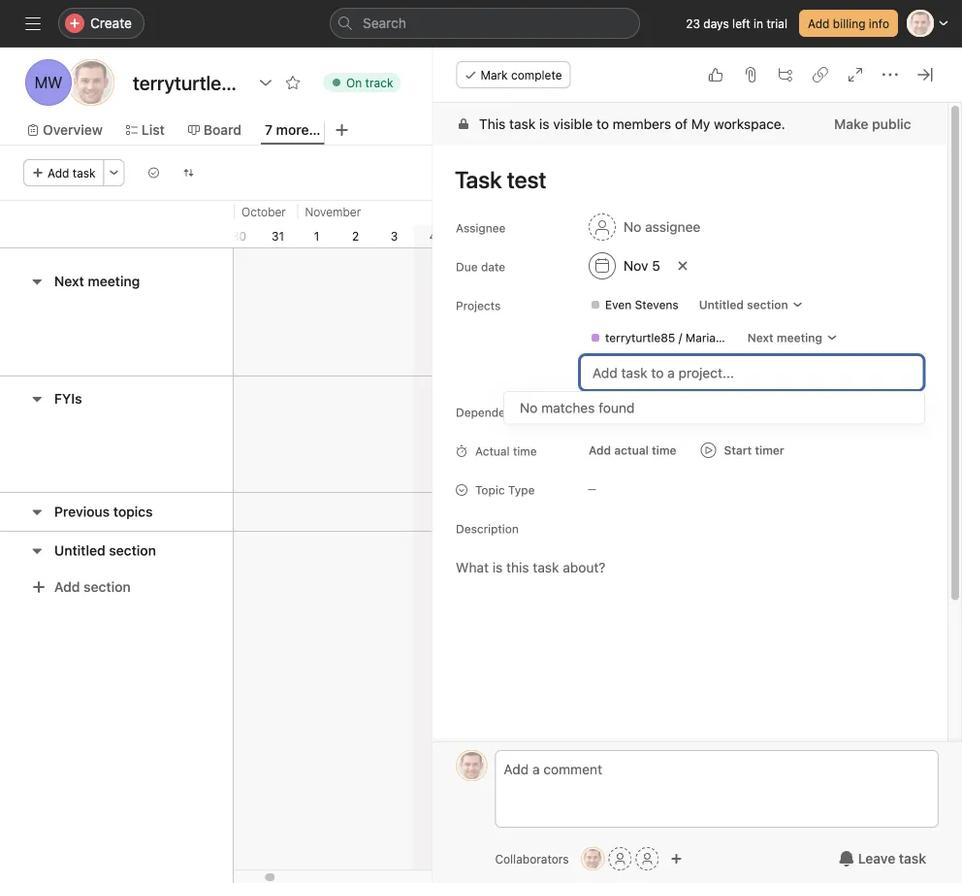 Task type: locate. For each thing, give the bounding box(es) containing it.
section down topics
[[109, 543, 156, 559]]

found
[[599, 400, 635, 416]]

add to starred image
[[285, 75, 301, 90]]

public
[[873, 116, 912, 132]]

no for no matches found
[[520, 400, 538, 416]]

matches
[[542, 400, 595, 416]]

30
[[232, 229, 247, 243]]

main content inside task test dialog
[[433, 103, 948, 883]]

next
[[54, 273, 84, 289], [749, 331, 775, 345]]

type
[[509, 483, 536, 497]]

tt
[[82, 73, 101, 92], [465, 759, 480, 773], [586, 852, 601, 866]]

section down untitled section button
[[84, 579, 131, 595]]

no assignee
[[625, 219, 702, 235]]

even stevens link
[[583, 295, 687, 315]]

next right collapse task list for the section next meeting icon
[[54, 273, 84, 289]]

0 vertical spatial task
[[510, 116, 536, 132]]

section inside dropdown button
[[748, 298, 789, 312]]

0 horizontal spatial tt
[[82, 73, 101, 92]]

2 horizontal spatial tt
[[586, 852, 601, 866]]

0 vertical spatial no
[[625, 219, 642, 235]]

0 horizontal spatial meeting
[[88, 273, 140, 289]]

1 vertical spatial tt
[[465, 759, 480, 773]]

7 more… button
[[265, 119, 321, 141]]

0 horizontal spatial tt button
[[457, 750, 488, 781]]

on track
[[347, 76, 394, 89]]

1 horizontal spatial time
[[653, 444, 678, 457]]

on
[[347, 76, 362, 89]]

no
[[625, 219, 642, 235], [520, 400, 538, 416]]

add dependencies button
[[581, 398, 703, 425]]

no left matches
[[520, 400, 538, 416]]

of
[[676, 116, 689, 132]]

add for add task
[[48, 166, 69, 180]]

show options image
[[258, 75, 274, 90]]

0 vertical spatial next meeting
[[54, 273, 140, 289]]

no assignee button
[[581, 210, 710, 245]]

1 vertical spatial meeting
[[778, 331, 824, 345]]

full screen image
[[848, 67, 864, 83]]

1 vertical spatial next meeting
[[749, 331, 824, 345]]

untitled section up 1:1
[[700, 298, 789, 312]]

no inside dropdown button
[[625, 219, 642, 235]]

november
[[305, 205, 361, 218]]

next meeting down untitled section dropdown button
[[749, 331, 824, 345]]

1 vertical spatial task
[[73, 166, 96, 180]]

next down untitled section dropdown button
[[749, 331, 775, 345]]

next meeting right collapse task list for the section next meeting icon
[[54, 273, 140, 289]]

meeting down untitled section dropdown button
[[778, 331, 824, 345]]

0 vertical spatial next
[[54, 273, 84, 289]]

next meeting button
[[740, 324, 848, 351]]

1 horizontal spatial tt
[[465, 759, 480, 773]]

— button
[[581, 476, 697, 503]]

section up next meeting popup button
[[748, 298, 789, 312]]

terryturtle85 / maria 1:1
[[606, 331, 734, 345]]

start
[[725, 444, 753, 457]]

to
[[597, 116, 610, 132]]

0 horizontal spatial next meeting
[[54, 273, 140, 289]]

actual
[[615, 444, 650, 457]]

untitled up 1:1
[[700, 298, 745, 312]]

add
[[809, 17, 830, 30], [48, 166, 69, 180], [590, 405, 612, 418], [590, 444, 612, 457], [54, 579, 80, 595]]

info
[[870, 17, 890, 30]]

add billing info button
[[800, 10, 899, 37]]

leave
[[859, 851, 896, 867]]

untitled
[[700, 298, 745, 312], [54, 543, 105, 559]]

31
[[272, 229, 284, 243]]

meeting
[[88, 273, 140, 289], [778, 331, 824, 345]]

1 vertical spatial tt button
[[582, 847, 605, 871]]

task right leave at the right
[[900, 851, 927, 867]]

1 horizontal spatial no
[[625, 219, 642, 235]]

untitled inside button
[[54, 543, 105, 559]]

untitled section inside dropdown button
[[700, 298, 789, 312]]

more actions image
[[108, 167, 120, 179]]

add billing info
[[809, 17, 890, 30]]

overview link
[[27, 119, 103, 141]]

0 vertical spatial meeting
[[88, 273, 140, 289]]

1 horizontal spatial next meeting
[[749, 331, 824, 345]]

no matches found
[[520, 400, 635, 416]]

tt for tt button to the right
[[586, 852, 601, 866]]

track
[[366, 76, 394, 89]]

tt button
[[457, 750, 488, 781], [582, 847, 605, 871]]

5
[[653, 258, 661, 274]]

next meeting
[[54, 273, 140, 289], [749, 331, 824, 345]]

collapse task list for the section fyis image
[[29, 391, 45, 407]]

topic type
[[476, 483, 536, 497]]

even
[[606, 298, 633, 312]]

dependencies
[[457, 406, 535, 419]]

is
[[540, 116, 550, 132]]

untitled section
[[700, 298, 789, 312], [54, 543, 156, 559]]

1 horizontal spatial untitled section
[[700, 298, 789, 312]]

untitled section up add section
[[54, 543, 156, 559]]

create button
[[58, 8, 145, 39]]

Task Name text field
[[443, 157, 925, 202]]

7
[[265, 122, 273, 138]]

2 vertical spatial tt
[[586, 852, 601, 866]]

no matches found alert
[[505, 392, 925, 424]]

0 vertical spatial tt button
[[457, 750, 488, 781]]

1 vertical spatial next
[[749, 331, 775, 345]]

1 horizontal spatial next
[[749, 331, 775, 345]]

0 horizontal spatial no
[[520, 400, 538, 416]]

add inside dropdown button
[[590, 444, 612, 457]]

section
[[748, 298, 789, 312], [109, 543, 156, 559], [84, 579, 131, 595]]

0 vertical spatial untitled
[[700, 298, 745, 312]]

task left more actions image
[[73, 166, 96, 180]]

None text field
[[128, 65, 248, 100]]

1 horizontal spatial untitled
[[700, 298, 745, 312]]

time
[[653, 444, 678, 457], [514, 445, 538, 458]]

no inside alert
[[520, 400, 538, 416]]

1 horizontal spatial meeting
[[778, 331, 824, 345]]

0 horizontal spatial task
[[73, 166, 96, 180]]

previous topics button
[[54, 495, 153, 530]]

untitled section button
[[54, 533, 156, 568]]

meeting inside button
[[88, 273, 140, 289]]

this task is visible to members of my workspace.
[[480, 116, 786, 132]]

task left the is
[[510, 116, 536, 132]]

1 vertical spatial no
[[520, 400, 538, 416]]

fyis button
[[54, 381, 82, 416]]

main content containing this task is visible to members of my workspace.
[[433, 103, 948, 883]]

terryturtle85 / maria 1:1 link
[[583, 328, 736, 348]]

my
[[692, 116, 711, 132]]

actual time
[[476, 445, 538, 458]]

0 vertical spatial section
[[748, 298, 789, 312]]

next inside popup button
[[749, 331, 775, 345]]

0 vertical spatial tt
[[82, 73, 101, 92]]

1 horizontal spatial task
[[510, 116, 536, 132]]

leave task button
[[827, 842, 940, 877]]

0 vertical spatial untitled section
[[700, 298, 789, 312]]

trial
[[767, 17, 788, 30]]

task test dialog
[[433, 48, 963, 883]]

overview
[[43, 122, 103, 138]]

meeting right collapse task list for the section next meeting icon
[[88, 273, 140, 289]]

0 horizontal spatial untitled
[[54, 543, 105, 559]]

2 vertical spatial task
[[900, 851, 927, 867]]

0 horizontal spatial next
[[54, 273, 84, 289]]

due date
[[457, 260, 506, 274]]

mark complete button
[[457, 61, 571, 88]]

untitled up add section button
[[54, 543, 105, 559]]

1 vertical spatial untitled section
[[54, 543, 156, 559]]

create
[[90, 15, 132, 31]]

main content
[[433, 103, 948, 883]]

actual
[[476, 445, 511, 458]]

7 more…
[[265, 122, 321, 138]]

no up nov
[[625, 219, 642, 235]]

2 horizontal spatial task
[[900, 851, 927, 867]]

1 vertical spatial untitled
[[54, 543, 105, 559]]

1 horizontal spatial tt button
[[582, 847, 605, 871]]

task
[[510, 116, 536, 132], [73, 166, 96, 180], [900, 851, 927, 867]]

no for no assignee
[[625, 219, 642, 235]]



Task type: describe. For each thing, give the bounding box(es) containing it.
due
[[457, 260, 479, 274]]

add actual time button
[[581, 437, 686, 464]]

october
[[242, 205, 286, 218]]

board link
[[188, 119, 242, 141]]

3
[[391, 229, 398, 243]]

workspace.
[[715, 116, 786, 132]]

mark complete
[[481, 68, 563, 82]]

add for add section
[[54, 579, 80, 595]]

add for add billing info
[[809, 17, 830, 30]]

add or remove collaborators image
[[671, 853, 683, 865]]

list
[[142, 122, 165, 138]]

0 horizontal spatial untitled section
[[54, 543, 156, 559]]

add section button
[[23, 570, 138, 605]]

untitled section button
[[691, 291, 814, 318]]

add tab image
[[334, 122, 350, 138]]

left
[[733, 17, 751, 30]]

Add task to a project... text field
[[581, 355, 925, 390]]

1:1
[[720, 331, 734, 345]]

stevens
[[636, 298, 680, 312]]

add for add actual time
[[590, 444, 612, 457]]

start timer button
[[694, 437, 793, 464]]

description
[[457, 522, 520, 536]]

0 horizontal spatial time
[[514, 445, 538, 458]]

task for add
[[73, 166, 96, 180]]

timer
[[756, 444, 785, 457]]

dependencies
[[615, 405, 694, 418]]

this
[[480, 116, 506, 132]]

assignee
[[646, 219, 702, 235]]

collapse task list for the section untitled section image
[[29, 543, 45, 559]]

on track button
[[314, 69, 410, 96]]

search button
[[330, 8, 641, 39]]

more…
[[276, 122, 321, 138]]

previous topics
[[54, 504, 153, 520]]

all tasks image
[[148, 167, 160, 179]]

even stevens
[[606, 298, 680, 312]]

2 vertical spatial section
[[84, 579, 131, 595]]

start timer
[[725, 444, 785, 457]]

make
[[835, 116, 870, 132]]

meeting inside popup button
[[778, 331, 824, 345]]

list link
[[126, 119, 165, 141]]

task for this
[[510, 116, 536, 132]]

collapse task list for the section previous topics image
[[29, 504, 45, 520]]

expand sidebar image
[[25, 16, 41, 31]]

—
[[589, 483, 597, 495]]

23
[[686, 17, 701, 30]]

nov 5
[[625, 258, 661, 274]]

in
[[754, 17, 764, 30]]

task for leave
[[900, 851, 927, 867]]

complete
[[512, 68, 563, 82]]

board
[[204, 122, 242, 138]]

add task button
[[23, 159, 104, 186]]

next meeting button
[[54, 264, 140, 299]]

search list box
[[330, 8, 641, 39]]

next inside button
[[54, 273, 84, 289]]

untitled inside dropdown button
[[700, 298, 745, 312]]

/
[[680, 331, 683, 345]]

close details image
[[918, 67, 934, 83]]

nov
[[625, 258, 649, 274]]

4
[[430, 229, 437, 243]]

projects
[[457, 299, 502, 313]]

1 vertical spatial section
[[109, 543, 156, 559]]

collapse task list for the section next meeting image
[[29, 274, 45, 289]]

add task
[[48, 166, 96, 180]]

add subtask image
[[779, 67, 794, 83]]

make public
[[835, 116, 912, 132]]

visible
[[554, 116, 594, 132]]

mark
[[481, 68, 508, 82]]

0 likes. click to like this task image
[[709, 67, 724, 83]]

fyis
[[54, 391, 82, 407]]

make public button
[[823, 107, 925, 142]]

assignee
[[457, 221, 507, 235]]

time inside add actual time dropdown button
[[653, 444, 678, 457]]

clear due date image
[[678, 260, 689, 272]]

nov 5 button
[[581, 249, 670, 283]]

tt for top tt button
[[465, 759, 480, 773]]

date
[[482, 260, 506, 274]]

billing
[[834, 17, 866, 30]]

topics
[[113, 504, 153, 520]]

more actions for this task image
[[883, 67, 899, 83]]

add actual time
[[590, 444, 678, 457]]

previous
[[54, 504, 110, 520]]

topic
[[476, 483, 506, 497]]

1
[[314, 229, 320, 243]]

days
[[704, 17, 730, 30]]

copy task link image
[[813, 67, 829, 83]]

attachments: add a file to this task, task test image
[[744, 67, 759, 83]]

search
[[363, 15, 407, 31]]

2
[[352, 229, 359, 243]]

none image
[[183, 167, 195, 179]]

terryturtle85
[[606, 331, 676, 345]]

remove task from terryturtle85 / maria 1:1 element
[[852, 324, 879, 351]]

collaborators
[[495, 852, 569, 866]]

mw
[[35, 73, 63, 92]]

add for add dependencies
[[590, 405, 612, 418]]

members
[[614, 116, 672, 132]]

leave task
[[859, 851, 927, 867]]

add dependencies
[[590, 405, 694, 418]]

projects element
[[560, 287, 946, 355]]

next meeting inside popup button
[[749, 331, 824, 345]]



Task type: vqa. For each thing, say whether or not it's contained in the screenshot.
overview link
yes



